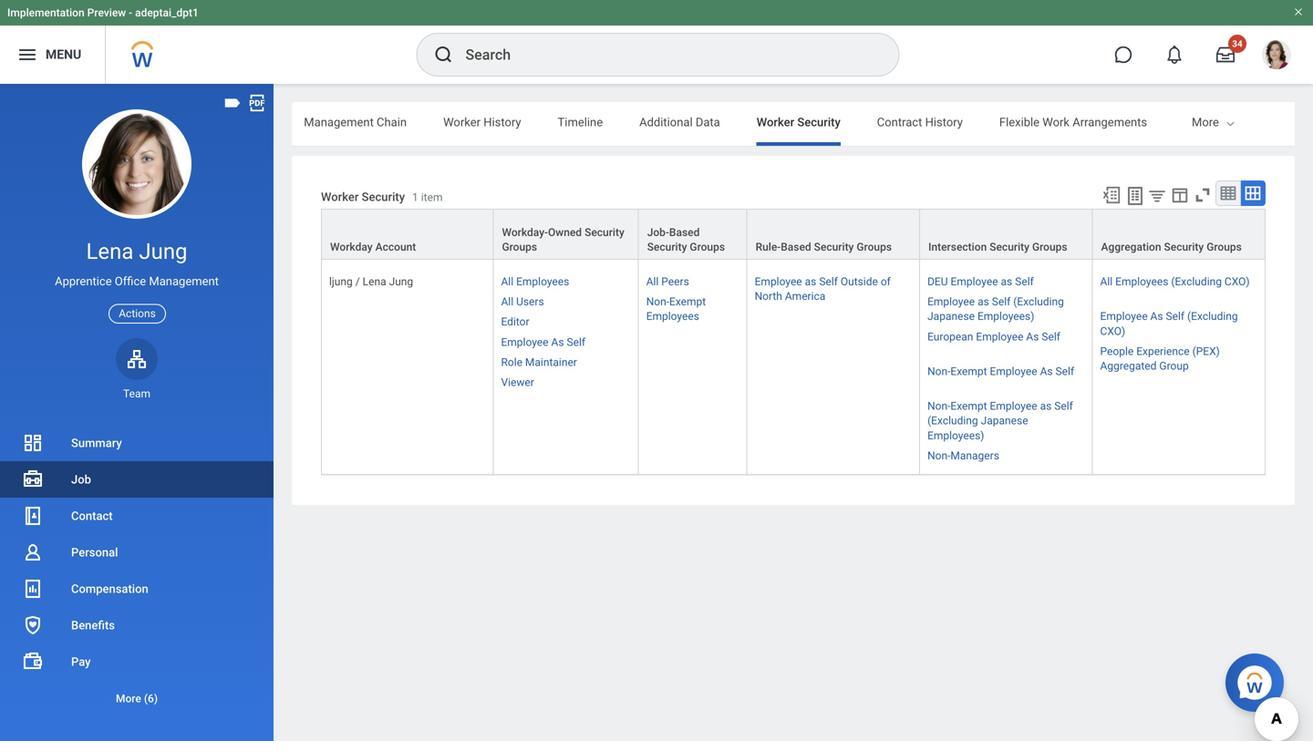 Task type: locate. For each thing, give the bounding box(es) containing it.
0 horizontal spatial employees
[[516, 276, 570, 288]]

0 vertical spatial more
[[1192, 115, 1220, 129]]

jung inside navigation pane region
[[139, 239, 188, 265]]

all down aggregation on the right top of the page
[[1101, 276, 1113, 288]]

3 groups from the left
[[857, 241, 892, 254]]

additional
[[640, 115, 693, 129]]

security inside workday-owned security groups
[[585, 226, 625, 239]]

employee as self (excluding japanese employees) link
[[928, 292, 1065, 323]]

self
[[820, 276, 838, 288], [1016, 276, 1034, 288], [992, 296, 1011, 309], [1166, 310, 1185, 323], [1042, 331, 1061, 343], [567, 336, 586, 349], [1056, 365, 1075, 378], [1055, 400, 1074, 413]]

0 horizontal spatial lena
[[86, 239, 134, 265]]

1 horizontal spatial jung
[[389, 276, 413, 288]]

0 vertical spatial lena
[[86, 239, 134, 265]]

all up all users "link"
[[501, 276, 514, 288]]

worker for worker history
[[443, 115, 481, 129]]

employees for all employees (excluding cxo)
[[1116, 276, 1169, 288]]

jung
[[139, 239, 188, 265], [389, 276, 413, 288]]

history
[[484, 115, 521, 129], [926, 115, 963, 129]]

compensation image
[[22, 578, 44, 600]]

non-exempt employee as self (excluding japanese employees) link
[[928, 397, 1074, 442]]

employee
[[755, 276, 803, 288], [951, 276, 999, 288], [928, 296, 975, 309], [1101, 310, 1148, 323], [977, 331, 1024, 343], [501, 336, 549, 349], [990, 365, 1038, 378], [990, 400, 1038, 413]]

row
[[321, 209, 1266, 260], [321, 260, 1266, 475]]

security inside tab list
[[798, 115, 841, 129]]

employee inside non-exempt employee as self link
[[990, 365, 1038, 378]]

all left peers
[[647, 276, 659, 288]]

deu employee as self link
[[928, 272, 1034, 288]]

management right office
[[149, 275, 219, 288]]

as inside the employee as self outside of north america
[[805, 276, 817, 288]]

as
[[1151, 310, 1164, 323], [1027, 331, 1040, 343], [551, 336, 564, 349], [1041, 365, 1053, 378]]

(excluding up european employee as self link
[[1014, 296, 1065, 309]]

employees) up non-managers link
[[928, 429, 985, 442]]

more left (6)
[[116, 693, 141, 706]]

export to excel image
[[1102, 185, 1122, 205]]

outside
[[841, 276, 878, 288]]

exempt for non-exempt employee as self (excluding japanese employees)
[[951, 400, 988, 413]]

1 horizontal spatial employees
[[647, 310, 700, 323]]

non- up non-managers link
[[928, 400, 951, 413]]

role maintainer link
[[501, 353, 577, 369]]

0 vertical spatial jung
[[139, 239, 188, 265]]

all for all users
[[501, 296, 514, 309]]

items selected list containing deu employee as self
[[928, 272, 1085, 463]]

security up employee as self outside of north america link
[[814, 241, 854, 254]]

all inside all peers link
[[647, 276, 659, 288]]

based inside job-based security groups
[[670, 226, 700, 239]]

exempt inside non-exempt employee as self (excluding japanese employees)
[[951, 400, 988, 413]]

management inside navigation pane region
[[149, 275, 219, 288]]

people experience (pex) aggregated group link
[[1101, 342, 1220, 373]]

self inside non-exempt employee as self (excluding japanese employees)
[[1055, 400, 1074, 413]]

worker right data
[[757, 115, 795, 129]]

1 items selected list from the left
[[501, 272, 615, 390]]

1 horizontal spatial management
[[304, 115, 374, 129]]

1 vertical spatial lena
[[363, 276, 386, 288]]

history right the contract
[[926, 115, 963, 129]]

0 horizontal spatial management
[[149, 275, 219, 288]]

apprentice office management
[[55, 275, 219, 288]]

security down job-
[[647, 241, 687, 254]]

non-exempt employee as self link
[[928, 362, 1075, 378]]

0 horizontal spatial based
[[670, 226, 700, 239]]

more for more
[[1192, 115, 1220, 129]]

groups
[[502, 241, 537, 254], [690, 241, 725, 254], [857, 241, 892, 254], [1033, 241, 1068, 254], [1207, 241, 1242, 254]]

groups inside popup button
[[1207, 241, 1242, 254]]

groups for workday-owned security groups
[[502, 241, 537, 254]]

employee as self link
[[501, 332, 586, 349]]

3 items selected list from the left
[[928, 272, 1085, 463]]

as up employee as self (excluding japanese employees) 'link'
[[1001, 276, 1013, 288]]

implementation preview -   adeptai_dpt1
[[7, 6, 199, 19]]

justify image
[[16, 44, 38, 66]]

all employees (excluding cxo)
[[1101, 276, 1250, 288]]

1 vertical spatial jung
[[389, 276, 413, 288]]

more (6) button
[[0, 688, 274, 710]]

1 row from the top
[[321, 209, 1266, 260]]

inbox large image
[[1217, 46, 1235, 64]]

owned
[[548, 226, 582, 239]]

1 vertical spatial japanese
[[981, 415, 1029, 428]]

employees down aggregation on the right top of the page
[[1116, 276, 1169, 288]]

america
[[785, 290, 826, 303]]

aggregation
[[1102, 241, 1162, 254]]

(excluding down aggregation security groups
[[1172, 276, 1222, 288]]

japanese up "managers"
[[981, 415, 1029, 428]]

employees) inside employee as self (excluding japanese employees)
[[978, 310, 1035, 323]]

0 vertical spatial japanese
[[928, 310, 975, 323]]

employee down european employee as self
[[990, 365, 1038, 378]]

people experience (pex) aggregated group
[[1101, 345, 1220, 373]]

all inside all employees link
[[501, 276, 514, 288]]

security up all employees (excluding cxo) link
[[1165, 241, 1204, 254]]

(excluding
[[1172, 276, 1222, 288], [1014, 296, 1065, 309], [1188, 310, 1239, 323], [928, 415, 979, 428]]

employees) up european employee as self link
[[978, 310, 1035, 323]]

employee up people
[[1101, 310, 1148, 323]]

(pex)
[[1193, 345, 1220, 358]]

1 horizontal spatial more
[[1192, 115, 1220, 129]]

1 vertical spatial exempt
[[951, 365, 988, 378]]

employee up employee as self (excluding japanese employees) 'link'
[[951, 276, 999, 288]]

workday-owned security groups
[[502, 226, 625, 254]]

lena up office
[[86, 239, 134, 265]]

arrangements
[[1073, 115, 1148, 129]]

2 horizontal spatial worker
[[757, 115, 795, 129]]

select to filter grid data image
[[1148, 186, 1168, 205]]

0 horizontal spatial history
[[484, 115, 521, 129]]

0 vertical spatial management
[[304, 115, 374, 129]]

1 vertical spatial more
[[116, 693, 141, 706]]

non-exempt employees
[[647, 296, 706, 323]]

1 vertical spatial management
[[149, 275, 219, 288]]

view printable version (pdf) image
[[247, 93, 267, 113]]

worker up workday
[[321, 190, 359, 204]]

aggregated
[[1101, 360, 1157, 373]]

as up experience
[[1151, 310, 1164, 323]]

based
[[670, 226, 700, 239], [781, 241, 812, 254]]

all up editor link
[[501, 296, 514, 309]]

all for all employees (excluding cxo)
[[1101, 276, 1113, 288]]

role
[[501, 356, 523, 369]]

workday account
[[330, 241, 416, 254]]

employee inside employee as self (excluding cxo)
[[1101, 310, 1148, 323]]

0 horizontal spatial jung
[[139, 239, 188, 265]]

all inside all users "link"
[[501, 296, 514, 309]]

based inside popup button
[[781, 241, 812, 254]]

exempt
[[670, 296, 706, 309], [951, 365, 988, 378], [951, 400, 988, 413]]

office
[[115, 275, 146, 288]]

items selected list
[[501, 272, 615, 390], [647, 272, 740, 324], [928, 272, 1085, 463], [1101, 272, 1258, 374]]

exempt for non-exempt employee as self
[[951, 365, 988, 378]]

employee inside 'employee as self' link
[[501, 336, 549, 349]]

viewer link
[[501, 373, 534, 389]]

non- for non-exempt employee as self
[[928, 365, 951, 378]]

groups inside popup button
[[857, 241, 892, 254]]

worker down search icon
[[443, 115, 481, 129]]

2 history from the left
[[926, 115, 963, 129]]

employee down non-exempt employee as self at right
[[990, 400, 1038, 413]]

1 horizontal spatial cxo)
[[1225, 276, 1250, 288]]

worker history
[[443, 115, 521, 129]]

people
[[1101, 345, 1134, 358]]

job-based security groups
[[647, 226, 725, 254]]

2 groups from the left
[[690, 241, 725, 254]]

1 horizontal spatial worker
[[443, 115, 481, 129]]

(excluding inside non-exempt employee as self (excluding japanese employees)
[[928, 415, 979, 428]]

4 items selected list from the left
[[1101, 272, 1258, 374]]

as up non-exempt employee as self link
[[1027, 331, 1040, 343]]

cxo) down aggregation security groups
[[1225, 276, 1250, 288]]

as down european employee as self
[[1041, 365, 1053, 378]]

cxo)
[[1225, 276, 1250, 288], [1101, 325, 1126, 338]]

(excluding up non-managers link
[[928, 415, 979, 428]]

1 horizontal spatial lena
[[363, 276, 386, 288]]

employee as self (excluding cxo)
[[1101, 310, 1239, 338]]

viewer
[[501, 376, 534, 389]]

0 vertical spatial based
[[670, 226, 700, 239]]

non- inside non-exempt employee as self (excluding japanese employees)
[[928, 400, 951, 413]]

export to worksheets image
[[1125, 185, 1147, 207]]

1 vertical spatial cxo)
[[1101, 325, 1126, 338]]

more down inbox large icon
[[1192, 115, 1220, 129]]

tab list containing management chain
[[0, 102, 1148, 146]]

ljung / lena jung
[[329, 276, 413, 288]]

self down all employees (excluding cxo)
[[1166, 310, 1185, 323]]

employee up north at the top right of page
[[755, 276, 803, 288]]

0 vertical spatial employees)
[[978, 310, 1035, 323]]

table image
[[1220, 184, 1238, 203]]

non- down european
[[928, 365, 951, 378]]

compensation
[[71, 583, 148, 596]]

1 history from the left
[[484, 115, 521, 129]]

0 horizontal spatial more
[[116, 693, 141, 706]]

self down deu employee as self
[[992, 296, 1011, 309]]

employees inside non-exempt employees
[[647, 310, 700, 323]]

list
[[0, 425, 274, 717]]

as up maintainer
[[551, 336, 564, 349]]

job image
[[22, 469, 44, 491]]

2 items selected list from the left
[[647, 272, 740, 324]]

2 vertical spatial exempt
[[951, 400, 988, 413]]

all for all employees
[[501, 276, 514, 288]]

employee as self outside of north america
[[755, 276, 891, 303]]

1 groups from the left
[[502, 241, 537, 254]]

all inside all employees (excluding cxo) link
[[1101, 276, 1113, 288]]

exempt inside non-exempt employees
[[670, 296, 706, 309]]

japanese up european
[[928, 310, 975, 323]]

non-managers link
[[928, 446, 1000, 462]]

based up employee as self outside of north america link
[[781, 241, 812, 254]]

timeline
[[558, 115, 603, 129]]

row containing workday-owned security groups
[[321, 209, 1266, 260]]

tag image
[[223, 93, 243, 113]]

exempt down peers
[[670, 296, 706, 309]]

all peers
[[647, 276, 689, 288]]

non- inside non-exempt employees
[[647, 296, 670, 309]]

contact image
[[22, 505, 44, 527]]

as up 'america'
[[805, 276, 817, 288]]

intersection security groups button
[[921, 210, 1093, 259]]

employee down deu
[[928, 296, 975, 309]]

based for rule-
[[781, 241, 812, 254]]

self inside the employee as self outside of north america
[[820, 276, 838, 288]]

self inside employee as self (excluding cxo)
[[1166, 310, 1185, 323]]

based up peers
[[670, 226, 700, 239]]

exempt down european
[[951, 365, 988, 378]]

(6)
[[144, 693, 158, 706]]

cxo) inside employee as self (excluding cxo)
[[1101, 325, 1126, 338]]

pay link
[[0, 644, 274, 681]]

users
[[516, 296, 544, 309]]

5 groups from the left
[[1207, 241, 1242, 254]]

jung up the apprentice office management
[[139, 239, 188, 265]]

european employee as self
[[928, 331, 1061, 343]]

as
[[805, 276, 817, 288], [1001, 276, 1013, 288], [978, 296, 990, 309], [1041, 400, 1052, 413]]

security left 1
[[362, 190, 405, 204]]

implementation
[[7, 6, 85, 19]]

employees up users
[[516, 276, 570, 288]]

0 horizontal spatial japanese
[[928, 310, 975, 323]]

0 horizontal spatial cxo)
[[1101, 325, 1126, 338]]

security right the owned
[[585, 226, 625, 239]]

contact
[[71, 510, 113, 523]]

1 vertical spatial based
[[781, 241, 812, 254]]

all employees
[[501, 276, 570, 288]]

2 horizontal spatial employees
[[1116, 276, 1169, 288]]

more (6) button
[[0, 681, 274, 717]]

2 row from the top
[[321, 260, 1266, 475]]

employee inside european employee as self link
[[977, 331, 1024, 343]]

history for worker history
[[484, 115, 521, 129]]

exempt down non-exempt employee as self at right
[[951, 400, 988, 413]]

items selected list containing all peers
[[647, 272, 740, 324]]

employee inside the employee as self outside of north america
[[755, 276, 803, 288]]

japanese
[[928, 310, 975, 323], [981, 415, 1029, 428]]

toolbar
[[1094, 181, 1266, 209]]

expand table image
[[1244, 184, 1263, 203]]

1 horizontal spatial japanese
[[981, 415, 1029, 428]]

(excluding up (pex)
[[1188, 310, 1239, 323]]

menu button
[[0, 26, 105, 84]]

employee down editor
[[501, 336, 549, 349]]

more inside dropdown button
[[116, 693, 141, 706]]

groups inside workday-owned security groups
[[502, 241, 537, 254]]

self up 'america'
[[820, 276, 838, 288]]

click to view/edit grid preferences image
[[1170, 185, 1191, 205]]

tab list
[[0, 102, 1148, 146]]

pay image
[[22, 651, 44, 673]]

cxo) up people
[[1101, 325, 1126, 338]]

non- down 'all peers'
[[647, 296, 670, 309]]

self down non-exempt employee as self at right
[[1055, 400, 1074, 413]]

self left aggregated
[[1056, 365, 1075, 378]]

groups inside job-based security groups
[[690, 241, 725, 254]]

employees down peers
[[647, 310, 700, 323]]

employee as self (excluding japanese employees)
[[928, 296, 1065, 323]]

view team image
[[126, 348, 148, 370]]

1 vertical spatial employees)
[[928, 429, 985, 442]]

security left the contract
[[798, 115, 841, 129]]

1 horizontal spatial history
[[926, 115, 963, 129]]

all for all peers
[[647, 276, 659, 288]]

contract
[[877, 115, 923, 129]]

lena
[[86, 239, 134, 265], [363, 276, 386, 288]]

lena right / in the left top of the page
[[363, 276, 386, 288]]

employee down employee as self (excluding japanese employees)
[[977, 331, 1024, 343]]

item
[[421, 191, 443, 204]]

as inside non-exempt employee as self (excluding japanese employees)
[[1041, 400, 1052, 413]]

personal
[[71, 546, 118, 560]]

jung down account
[[389, 276, 413, 288]]

history left timeline
[[484, 115, 521, 129]]

job link
[[0, 462, 274, 498]]

0 vertical spatial exempt
[[670, 296, 706, 309]]

1 horizontal spatial based
[[781, 241, 812, 254]]

0 vertical spatial cxo)
[[1225, 276, 1250, 288]]

security inside job-based security groups
[[647, 241, 687, 254]]

non- down non-exempt employee as self (excluding japanese employees)
[[928, 450, 951, 462]]

management left chain on the left of page
[[304, 115, 374, 129]]

personal image
[[22, 542, 44, 564]]

fullscreen image
[[1193, 185, 1213, 205]]

as down non-exempt employee as self at right
[[1041, 400, 1052, 413]]

as down deu employee as self
[[978, 296, 990, 309]]

profile logan mcneil image
[[1263, 40, 1292, 73]]



Task type: describe. For each thing, give the bounding box(es) containing it.
account
[[375, 241, 416, 254]]

workday account button
[[322, 210, 493, 259]]

deu
[[928, 276, 948, 288]]

european
[[928, 331, 974, 343]]

role maintainer
[[501, 356, 577, 369]]

list containing summary
[[0, 425, 274, 717]]

employee as self outside of north america link
[[755, 272, 891, 303]]

employee as self
[[501, 336, 586, 349]]

non-exempt employee as self
[[928, 365, 1075, 378]]

rule-
[[756, 241, 781, 254]]

items selected list containing all employees
[[501, 272, 615, 390]]

lena jung
[[86, 239, 188, 265]]

aggregation security groups button
[[1093, 210, 1265, 259]]

security inside popup button
[[814, 241, 854, 254]]

team
[[123, 388, 151, 400]]

groups for rule-based security groups
[[857, 241, 892, 254]]

all users
[[501, 296, 544, 309]]

notifications large image
[[1166, 46, 1184, 64]]

history for contract history
[[926, 115, 963, 129]]

european employee as self link
[[928, 327, 1061, 343]]

exempt for non-exempt employees
[[670, 296, 706, 309]]

data
[[696, 115, 720, 129]]

all employees (excluding cxo) link
[[1101, 272, 1250, 288]]

worker security
[[757, 115, 841, 129]]

management inside tab list
[[304, 115, 374, 129]]

employees) inside non-exempt employee as self (excluding japanese employees)
[[928, 429, 985, 442]]

contact link
[[0, 498, 274, 535]]

deu employee as self
[[928, 276, 1034, 288]]

self up employee as self (excluding japanese employees) 'link'
[[1016, 276, 1034, 288]]

preview
[[87, 6, 126, 19]]

benefits image
[[22, 615, 44, 637]]

non- for non-exempt employee as self (excluding japanese employees)
[[928, 400, 951, 413]]

job-
[[647, 226, 670, 239]]

1
[[412, 191, 419, 204]]

non- for non-exempt employees
[[647, 296, 670, 309]]

non-managers
[[928, 450, 1000, 462]]

self inside employee as self (excluding japanese employees)
[[992, 296, 1011, 309]]

all employees link
[[501, 272, 570, 288]]

employee inside employee as self (excluding japanese employees)
[[928, 296, 975, 309]]

(excluding inside employee as self (excluding japanese employees)
[[1014, 296, 1065, 309]]

actions button
[[109, 304, 166, 324]]

job-based security groups button
[[639, 210, 747, 259]]

0 horizontal spatial worker
[[321, 190, 359, 204]]

items selected list containing all employees (excluding cxo)
[[1101, 272, 1258, 374]]

34
[[1233, 38, 1243, 49]]

apprentice
[[55, 275, 112, 288]]

as inside employee as self (excluding cxo)
[[1151, 310, 1164, 323]]

as inside the deu employee as self link
[[1001, 276, 1013, 288]]

4 groups from the left
[[1033, 241, 1068, 254]]

flexible
[[1000, 115, 1040, 129]]

non- for non-managers
[[928, 450, 951, 462]]

adeptai_dpt1
[[135, 6, 199, 19]]

intersection security groups
[[929, 241, 1068, 254]]

team link
[[116, 338, 158, 401]]

34 button
[[1206, 35, 1247, 75]]

employee inside the deu employee as self link
[[951, 276, 999, 288]]

workday-
[[502, 226, 548, 239]]

japanese inside non-exempt employee as self (excluding japanese employees)
[[981, 415, 1029, 428]]

summary image
[[22, 432, 44, 454]]

compensation link
[[0, 571, 274, 608]]

editor
[[501, 316, 530, 329]]

summary
[[71, 437, 122, 450]]

workday
[[330, 241, 373, 254]]

ljung
[[329, 276, 353, 288]]

all users link
[[501, 292, 544, 309]]

north
[[755, 290, 783, 303]]

all peers link
[[647, 272, 689, 288]]

security up the deu employee as self link
[[990, 241, 1030, 254]]

personal link
[[0, 535, 274, 571]]

benefits link
[[0, 608, 274, 644]]

experience
[[1137, 345, 1190, 358]]

actions
[[119, 308, 156, 320]]

(excluding inside employee as self (excluding cxo)
[[1188, 310, 1239, 323]]

non-exempt employee as self (excluding japanese employees)
[[928, 400, 1074, 442]]

navigation pane region
[[0, 84, 274, 742]]

team lena jung element
[[116, 387, 158, 401]]

group
[[1160, 360, 1189, 373]]

Search Workday  search field
[[466, 35, 862, 75]]

based for job-
[[670, 226, 700, 239]]

flexible work arrangements
[[1000, 115, 1148, 129]]

ljung / lena jung element
[[329, 272, 413, 288]]

maintainer
[[525, 356, 577, 369]]

security inside popup button
[[1165, 241, 1204, 254]]

management chain
[[304, 115, 407, 129]]

as inside employee as self (excluding japanese employees)
[[978, 296, 990, 309]]

japanese inside employee as self (excluding japanese employees)
[[928, 310, 975, 323]]

employees for all employees
[[516, 276, 570, 288]]

/
[[356, 276, 360, 288]]

pay
[[71, 655, 91, 669]]

close environment banner image
[[1294, 6, 1305, 17]]

self up non-exempt employee as self link
[[1042, 331, 1061, 343]]

chain
[[377, 115, 407, 129]]

groups for job-based security groups
[[690, 241, 725, 254]]

additional data
[[640, 115, 720, 129]]

search image
[[433, 44, 455, 66]]

job
[[71, 473, 91, 487]]

more for more (6)
[[116, 693, 141, 706]]

managers
[[951, 450, 1000, 462]]

employee inside non-exempt employee as self (excluding japanese employees)
[[990, 400, 1038, 413]]

more (6)
[[116, 693, 158, 706]]

employee as self (excluding cxo) link
[[1101, 307, 1239, 338]]

non-exempt employees link
[[647, 292, 706, 323]]

summary link
[[0, 425, 274, 462]]

(excluding inside all employees (excluding cxo) link
[[1172, 276, 1222, 288]]

contract history
[[877, 115, 963, 129]]

worker for worker security
[[757, 115, 795, 129]]

work
[[1043, 115, 1070, 129]]

self up maintainer
[[567, 336, 586, 349]]

menu banner
[[0, 0, 1314, 84]]

intersection
[[929, 241, 987, 254]]

-
[[129, 6, 132, 19]]

lena inside navigation pane region
[[86, 239, 134, 265]]

row containing ljung / lena jung
[[321, 260, 1266, 475]]



Task type: vqa. For each thing, say whether or not it's contained in the screenshot.
Details in the top left of the page
no



